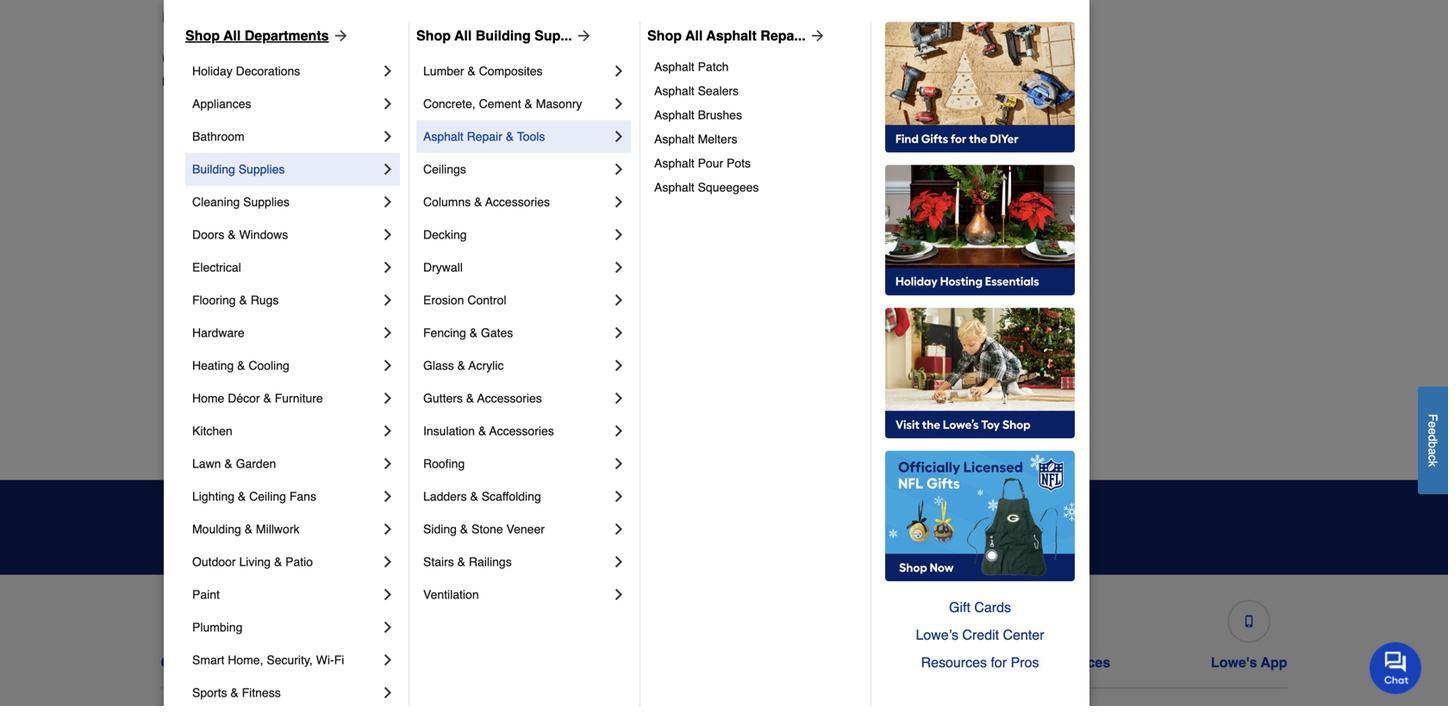 Task type: describe. For each thing, give the bounding box(es) containing it.
sign
[[981, 520, 1011, 536]]

arrow right image for shop all departments
[[329, 27, 350, 44]]

decorations
[[236, 64, 300, 78]]

jersey inside button
[[403, 9, 444, 25]]

sicklerville
[[1019, 267, 1076, 281]]

contact us & faq link
[[161, 594, 280, 671]]

jersey city link
[[457, 334, 517, 351]]

toms river link
[[1019, 300, 1079, 317]]

railings
[[469, 556, 512, 569]]

building inside "link"
[[476, 27, 531, 43]]

composites
[[479, 64, 543, 78]]

fencing & gates
[[423, 326, 513, 340]]

installation services link
[[977, 594, 1111, 671]]

visit the lowe's toy shop. image
[[885, 308, 1075, 439]]

asphalt for asphalt squeegees
[[654, 181, 695, 194]]

delran
[[176, 232, 211, 246]]

chevron right image for stairs & railings
[[610, 554, 628, 571]]

acrylic
[[469, 359, 504, 373]]

chat invite button image
[[1370, 642, 1422, 695]]

flemington link
[[457, 127, 517, 144]]

a inside button
[[1426, 449, 1440, 455]]

hackettstown link
[[457, 162, 529, 179]]

sup...
[[535, 27, 572, 43]]

electrical link
[[192, 251, 379, 284]]

2 e from the top
[[1426, 429, 1440, 435]]

asphalt inside shop all asphalt repa... link
[[706, 27, 757, 43]]

arrow right image
[[806, 27, 827, 44]]

piscataway
[[1019, 129, 1080, 143]]

chevron right image for glass & acrylic
[[610, 357, 628, 374]]

deals, inspiration and trends we've got ideas to share.
[[387, 507, 675, 548]]

find a store
[[162, 9, 242, 25]]

new jersey button
[[372, 7, 444, 28]]

chevron right image for lighting & ceiling fans
[[379, 488, 397, 506]]

& for ladders & scaffolding
[[470, 490, 478, 504]]

home,
[[228, 654, 263, 668]]

store
[[207, 9, 242, 25]]

chevron right image for holiday decorations
[[379, 62, 397, 80]]

0 horizontal spatial gift cards link
[[802, 594, 877, 671]]

0 horizontal spatial gift
[[806, 655, 830, 671]]

lawn & garden link
[[192, 448, 379, 481]]

all for building
[[454, 27, 472, 43]]

chevron right image for cleaning supplies
[[379, 193, 397, 211]]

chevron right image for heating & cooling
[[379, 357, 397, 374]]

credit for lowe's
[[614, 655, 654, 671]]

all for asphalt
[[685, 27, 703, 43]]

asphalt melters
[[654, 132, 737, 146]]

union link
[[1019, 369, 1051, 386]]

stone
[[472, 523, 503, 537]]

dimensions image
[[1038, 616, 1050, 628]]

asphalt for asphalt patch
[[654, 60, 695, 74]]

smart home, security, wi-fi
[[192, 654, 344, 668]]

& for gutters & accessories
[[466, 392, 474, 406]]

chevron right image for lumber & composites
[[610, 62, 628, 80]]

toms
[[1019, 301, 1048, 315]]

pour
[[698, 156, 723, 170]]

0 horizontal spatial gift cards
[[806, 655, 873, 671]]

fitness
[[242, 687, 281, 700]]

chevron right image for moulding & millwork
[[379, 521, 397, 538]]

roofing
[[423, 457, 465, 471]]

lowe's credit center link
[[885, 622, 1075, 649]]

shade
[[774, 163, 809, 177]]

ventilation link
[[423, 579, 610, 612]]

heating
[[192, 359, 234, 373]]

fencing & gates link
[[423, 317, 610, 349]]

chevron right image for electrical
[[379, 259, 397, 276]]

trends
[[607, 507, 675, 531]]

chevron right image for ladders & scaffolding
[[610, 488, 628, 506]]

drywall link
[[423, 251, 610, 284]]

sicklerville link
[[1019, 265, 1076, 282]]

pots
[[727, 156, 751, 170]]

chevron right image for ceilings
[[610, 161, 628, 178]]

building supplies
[[192, 162, 285, 176]]

hamilton link
[[457, 196, 505, 213]]

asphalt for asphalt sealers
[[654, 84, 695, 98]]

us
[[216, 655, 234, 671]]

stairs & railings link
[[423, 546, 610, 579]]

f e e d b a c k button
[[1418, 387, 1448, 495]]

holiday
[[192, 64, 232, 78]]

insulation
[[423, 424, 475, 438]]

hillsborough link
[[457, 231, 524, 248]]

1 e from the top
[[1426, 422, 1440, 429]]

jersey inside the city directory lowe's stores in new jersey
[[281, 74, 317, 88]]

asphalt for asphalt melters
[[654, 132, 695, 146]]

drywall
[[423, 261, 463, 274]]

patch
[[698, 60, 729, 74]]

rio
[[1019, 198, 1037, 212]]

building inside "link"
[[192, 162, 235, 176]]

holmdel link
[[457, 265, 501, 282]]

howell
[[457, 301, 493, 315]]

sign up button
[[953, 505, 1062, 551]]

turnersville
[[1019, 336, 1081, 350]]

& for glass & acrylic
[[457, 359, 466, 373]]

chevron right image for drywall
[[610, 259, 628, 276]]

asphalt for asphalt pour pots
[[654, 156, 695, 170]]

glass & acrylic link
[[423, 349, 610, 382]]

heating & cooling link
[[192, 349, 379, 382]]

asphalt patch
[[654, 60, 729, 74]]

shop all building sup... link
[[416, 25, 593, 46]]

1 horizontal spatial gift cards
[[949, 600, 1011, 616]]

repa...
[[761, 27, 806, 43]]

electrical
[[192, 261, 241, 274]]

1 vertical spatial city
[[496, 336, 517, 350]]

ladders & scaffolding link
[[423, 481, 610, 513]]

hillsborough
[[457, 232, 524, 246]]

& for lighting & ceiling fans
[[238, 490, 246, 504]]

gates
[[481, 326, 513, 340]]

asphalt squeegees link
[[654, 175, 859, 199]]

city directory lowe's stores in new jersey
[[162, 47, 317, 88]]

& right the décor
[[263, 392, 271, 406]]

siding
[[423, 523, 457, 537]]

hamilton
[[457, 198, 505, 212]]

howell link
[[457, 300, 493, 317]]

rio grande link
[[1019, 196, 1081, 213]]

lowe's for lowe's credit center
[[564, 655, 611, 671]]

lawnside
[[457, 370, 508, 384]]

sign up form
[[696, 505, 1062, 551]]

lumber & composites link
[[423, 55, 610, 87]]

chevron right image for columns & accessories
[[610, 193, 628, 211]]

& for stairs & railings
[[457, 556, 466, 569]]

& for doors & windows
[[228, 228, 236, 242]]

credit for lowe's
[[962, 628, 999, 643]]

chevron right image for appliances
[[379, 95, 397, 112]]

holiday decorations
[[192, 64, 300, 78]]

eatontown
[[176, 370, 233, 384]]

chevron right image for smart home, security, wi-fi
[[379, 652, 397, 669]]

gutters
[[423, 392, 463, 406]]

shop all asphalt repa... link
[[647, 25, 827, 46]]

sign up
[[981, 520, 1033, 536]]

gutters & accessories
[[423, 392, 542, 406]]

city inside the city directory lowe's stores in new jersey
[[162, 47, 201, 71]]

lowe's inside the city directory lowe's stores in new jersey
[[162, 74, 199, 88]]

0 vertical spatial a
[[195, 9, 203, 25]]

accessories for insulation & accessories
[[489, 424, 554, 438]]

lawn & garden
[[192, 457, 276, 471]]

eatontown link
[[176, 369, 233, 386]]

security,
[[267, 654, 313, 668]]

east for east rutherford
[[176, 336, 200, 350]]

chevron right image for kitchen
[[379, 423, 397, 440]]

flemington
[[457, 129, 517, 143]]

services
[[1054, 655, 1111, 671]]

chevron right image for erosion control
[[610, 292, 628, 309]]

chevron right image for plumbing
[[379, 619, 397, 637]]

lowe's credit center
[[564, 655, 702, 671]]

center for lowe's credit center
[[658, 655, 702, 671]]

insulation & accessories
[[423, 424, 554, 438]]

maple shade link
[[738, 162, 809, 179]]

& right "us" at the left of page
[[237, 655, 247, 671]]

all for departments
[[223, 27, 241, 43]]



Task type: vqa. For each thing, say whether or not it's contained in the screenshot.
& related to Moulding & Millwork
yes



Task type: locate. For each thing, give the bounding box(es) containing it.
all up the asphalt patch
[[685, 27, 703, 43]]

& left the patio
[[274, 556, 282, 569]]

1 horizontal spatial jersey
[[403, 9, 444, 25]]

columns & accessories link
[[423, 186, 610, 218]]

princeton link
[[1019, 162, 1070, 179]]

0 horizontal spatial new
[[254, 74, 278, 88]]

0 horizontal spatial a
[[195, 9, 203, 25]]

east up heating
[[176, 336, 200, 350]]

asphalt inside asphalt pour pots link
[[654, 156, 695, 170]]

bathroom
[[192, 130, 245, 143]]

sewell
[[1019, 232, 1055, 246]]

chevron right image for insulation & accessories
[[610, 423, 628, 440]]

chevron right image for siding & stone veneer
[[610, 521, 628, 538]]

1 shop from the left
[[185, 27, 220, 43]]

new inside the city directory lowe's stores in new jersey
[[254, 74, 278, 88]]

2 horizontal spatial lowe's
[[1211, 655, 1257, 671]]

3 shop from the left
[[647, 27, 682, 43]]

asphalt up ceilings
[[423, 130, 464, 143]]

accessories down gutters & accessories link
[[489, 424, 554, 438]]

all inside shop all asphalt repa... link
[[685, 27, 703, 43]]

all
[[223, 27, 241, 43], [454, 27, 472, 43], [685, 27, 703, 43]]

moulding & millwork
[[192, 523, 300, 537]]

center for lowe's credit center
[[1003, 628, 1044, 643]]

1 horizontal spatial new
[[372, 9, 399, 25]]

1 horizontal spatial building
[[476, 27, 531, 43]]

melters
[[698, 132, 737, 146]]

& for heating & cooling
[[237, 359, 245, 373]]

chevron right image for ventilation
[[610, 587, 628, 604]]

0 vertical spatial east
[[176, 301, 200, 315]]

tools
[[517, 130, 545, 143]]

center
[[1003, 628, 1044, 643], [658, 655, 702, 671]]

supplies for building supplies
[[239, 162, 285, 176]]

asphalt inside asphalt melters link
[[654, 132, 695, 146]]

& right cement
[[525, 97, 533, 111]]

1 horizontal spatial center
[[1003, 628, 1044, 643]]

sewell link
[[1019, 231, 1055, 248]]

lowe's credit center
[[916, 628, 1044, 643]]

supplies up cleaning supplies
[[239, 162, 285, 176]]

shop down new jersey
[[416, 27, 451, 43]]

asphalt down asphalt pour pots on the top of page
[[654, 181, 695, 194]]

shop all asphalt repa...
[[647, 27, 806, 43]]

accessories up decking link
[[485, 195, 550, 209]]

chevron right image for paint
[[379, 587, 397, 604]]

2 east from the top
[[176, 336, 200, 350]]

millwork
[[256, 523, 300, 537]]

& down the gutters & accessories
[[478, 424, 486, 438]]

1 horizontal spatial arrow right image
[[572, 27, 593, 44]]

a right find
[[195, 9, 203, 25]]

asphalt up patch
[[706, 27, 757, 43]]

chevron right image for sports & fitness
[[379, 685, 397, 702]]

chevron right image for asphalt repair & tools
[[610, 128, 628, 145]]

and
[[565, 507, 602, 531]]

chevron right image for outdoor living & patio
[[379, 554, 397, 571]]

supplies up windows
[[243, 195, 290, 209]]

arrow right image inside shop all departments link
[[329, 27, 350, 44]]

1 vertical spatial jersey
[[281, 74, 317, 88]]

chevron right image for concrete, cement & masonry
[[610, 95, 628, 112]]

0 vertical spatial accessories
[[485, 195, 550, 209]]

0 vertical spatial supplies
[[239, 162, 285, 176]]

chevron right image for gutters & accessories
[[610, 390, 628, 407]]

& down lawnside link
[[466, 392, 474, 406]]

arrow right image for shop all building sup...
[[572, 27, 593, 44]]

shop for shop all building sup...
[[416, 27, 451, 43]]

1 horizontal spatial cards
[[974, 600, 1011, 616]]

asphalt up asphalt sealers
[[654, 60, 695, 74]]

supplies inside building supplies "link"
[[239, 162, 285, 176]]

& right lumber
[[468, 64, 476, 78]]

ladders & scaffolding
[[423, 490, 541, 504]]

1 vertical spatial new
[[254, 74, 278, 88]]

chevron right image
[[610, 62, 628, 80], [610, 95, 628, 112], [379, 128, 397, 145], [610, 161, 628, 178], [610, 226, 628, 243], [379, 259, 397, 276], [610, 292, 628, 309], [379, 357, 397, 374], [610, 357, 628, 374], [379, 390, 397, 407], [610, 390, 628, 407], [379, 456, 397, 473], [610, 456, 628, 473], [379, 488, 397, 506], [610, 488, 628, 506], [379, 554, 397, 571], [610, 587, 628, 604], [379, 619, 397, 637], [379, 652, 397, 669]]

arrow right image inside shop all building sup... "link"
[[572, 27, 593, 44]]

0 horizontal spatial all
[[223, 27, 241, 43]]

& down rutherford
[[237, 359, 245, 373]]

1 horizontal spatial shop
[[416, 27, 451, 43]]

glass
[[423, 359, 454, 373]]

chevron right image
[[379, 62, 397, 80], [379, 95, 397, 112], [610, 128, 628, 145], [379, 161, 397, 178], [379, 193, 397, 211], [610, 193, 628, 211], [379, 226, 397, 243], [610, 259, 628, 276], [379, 292, 397, 309], [379, 324, 397, 342], [610, 324, 628, 342], [379, 423, 397, 440], [610, 423, 628, 440], [379, 521, 397, 538], [610, 521, 628, 538], [610, 554, 628, 571], [379, 587, 397, 604], [379, 685, 397, 702]]

arrow right image
[[329, 27, 350, 44], [572, 27, 593, 44]]

2 shop from the left
[[416, 27, 451, 43]]

repair
[[467, 130, 502, 143]]

accessories down glass & acrylic link at left
[[477, 392, 542, 406]]

& left tools
[[506, 130, 514, 143]]

0 horizontal spatial credit
[[614, 655, 654, 671]]

2 horizontal spatial all
[[685, 27, 703, 43]]

chevron right image for hardware
[[379, 324, 397, 342]]

& for flooring & rugs
[[239, 293, 247, 307]]

& right sports
[[230, 687, 239, 700]]

& for sports & fitness
[[230, 687, 239, 700]]

& right ladders
[[470, 490, 478, 504]]

1 horizontal spatial gift
[[949, 600, 971, 616]]

0 vertical spatial gift cards
[[949, 600, 1011, 616]]

0 vertical spatial new
[[372, 9, 399, 25]]

jersey city
[[457, 336, 517, 350]]

3 all from the left
[[685, 27, 703, 43]]

find a store link
[[162, 7, 242, 28]]

& for fencing & gates
[[470, 326, 478, 340]]

1 vertical spatial accessories
[[477, 392, 542, 406]]

1 horizontal spatial all
[[454, 27, 472, 43]]

1 horizontal spatial a
[[1426, 449, 1440, 455]]

lowe's inside lowe's credit center link
[[564, 655, 611, 671]]

sports
[[192, 687, 227, 700]]

glass & acrylic
[[423, 359, 504, 373]]

2 horizontal spatial shop
[[647, 27, 682, 43]]

& left gates
[[470, 326, 478, 340]]

holiday hosting essentials. image
[[885, 165, 1075, 296]]

shop inside "link"
[[416, 27, 451, 43]]

asphalt for asphalt repair & tools
[[423, 130, 464, 143]]

cement
[[479, 97, 521, 111]]

deptford link
[[176, 265, 222, 282]]

arrow right image up masonry
[[572, 27, 593, 44]]

decking link
[[423, 218, 610, 251]]

e up the d
[[1426, 422, 1440, 429]]

smart home, security, wi-fi link
[[192, 644, 379, 677]]

& left rugs
[[239, 293, 247, 307]]

0 horizontal spatial city
[[162, 47, 201, 71]]

squeegees
[[698, 181, 759, 194]]

1 vertical spatial cards
[[834, 655, 873, 671]]

asphalt for asphalt brushes
[[654, 108, 695, 122]]

asphalt repair & tools
[[423, 130, 545, 143]]

resources for pros link
[[885, 649, 1075, 677]]

supplies for cleaning supplies
[[243, 195, 290, 209]]

& right stairs
[[457, 556, 466, 569]]

1 vertical spatial center
[[658, 655, 702, 671]]

all up lumber
[[454, 27, 472, 43]]

flooring
[[192, 293, 236, 307]]

east rutherford
[[176, 336, 260, 350]]

asphalt inside asphalt sealers link
[[654, 84, 695, 98]]

1 vertical spatial gift
[[806, 655, 830, 671]]

shop for shop all asphalt repa...
[[647, 27, 682, 43]]

shop down find a store
[[185, 27, 220, 43]]

& right columns
[[474, 195, 482, 209]]

toms river
[[1019, 301, 1079, 315]]

lighting
[[192, 490, 235, 504]]

bathroom link
[[192, 120, 379, 153]]

all down "store"
[[223, 27, 241, 43]]

furniture
[[275, 392, 323, 406]]

chevron right image for lawn & garden
[[379, 456, 397, 473]]

chevron right image for fencing & gates
[[610, 324, 628, 342]]

cooling
[[249, 359, 290, 373]]

1 vertical spatial building
[[192, 162, 235, 176]]

fi
[[334, 654, 344, 668]]

all inside shop all building sup... "link"
[[454, 27, 472, 43]]

smart
[[192, 654, 224, 668]]

1 vertical spatial credit
[[614, 655, 654, 671]]

lowe's for lowe's app
[[1211, 655, 1257, 671]]

paint
[[192, 588, 220, 602]]

kitchen
[[192, 424, 233, 438]]

officially licensed n f l gifts. shop now. image
[[885, 451, 1075, 582]]

jersey up glass & acrylic
[[457, 336, 492, 350]]

supplies inside the cleaning supplies link
[[243, 195, 290, 209]]

asphalt inside asphalt repair & tools link
[[423, 130, 464, 143]]

building
[[476, 27, 531, 43], [192, 162, 235, 176]]

asphalt inside asphalt patch "link"
[[654, 60, 695, 74]]

building up composites in the top of the page
[[476, 27, 531, 43]]

resources for pros
[[921, 655, 1039, 671]]

a up k
[[1426, 449, 1440, 455]]

supplies
[[239, 162, 285, 176], [243, 195, 290, 209]]

& for insulation & accessories
[[478, 424, 486, 438]]

ventilation
[[423, 588, 479, 602]]

shop for shop all departments
[[185, 27, 220, 43]]

new inside new jersey button
[[372, 9, 399, 25]]

0 horizontal spatial arrow right image
[[329, 27, 350, 44]]

1 vertical spatial supplies
[[243, 195, 290, 209]]

e up b
[[1426, 429, 1440, 435]]

flooring & rugs
[[192, 293, 279, 307]]

chevron right image for building supplies
[[379, 161, 397, 178]]

rio grande
[[1019, 198, 1081, 212]]

asphalt inside asphalt squeegees link
[[654, 181, 695, 194]]

order status link
[[380, 594, 464, 671]]

control
[[468, 293, 506, 307]]

lowe's inside lowe's app link
[[1211, 655, 1257, 671]]

& left millwork
[[245, 523, 253, 537]]

butler link
[[176, 196, 207, 213]]

& for columns & accessories
[[474, 195, 482, 209]]

accessories for gutters & accessories
[[477, 392, 542, 406]]

chevron right image for roofing
[[610, 456, 628, 473]]

& right "glass"
[[457, 359, 466, 373]]

0 vertical spatial credit
[[962, 628, 999, 643]]

& right doors
[[228, 228, 236, 242]]

accessories inside gutters & accessories link
[[477, 392, 542, 406]]

& for lumber & composites
[[468, 64, 476, 78]]

0 vertical spatial jersey
[[403, 9, 444, 25]]

& right lawn
[[224, 457, 233, 471]]

resources
[[921, 655, 987, 671]]

jersey up lumber
[[403, 9, 444, 25]]

asphalt down the asphalt patch
[[654, 84, 695, 98]]

0 vertical spatial gift
[[949, 600, 971, 616]]

e
[[1426, 422, 1440, 429], [1426, 429, 1440, 435]]

chevron right image for bathroom
[[379, 128, 397, 145]]

chevron right image for flooring & rugs
[[379, 292, 397, 309]]

0 horizontal spatial cards
[[834, 655, 873, 671]]

0 vertical spatial center
[[1003, 628, 1044, 643]]

ceiling
[[249, 490, 286, 504]]

asphalt down "asphalt melters"
[[654, 156, 695, 170]]

lowe's credit center link
[[564, 594, 702, 671]]

chevron right image for doors & windows
[[379, 226, 397, 243]]

chevron right image for home décor & furniture
[[379, 390, 397, 407]]

& left stone
[[460, 523, 468, 537]]

doors & windows link
[[192, 218, 379, 251]]

asphalt sealers link
[[654, 79, 859, 103]]

accessories inside insulation & accessories link
[[489, 424, 554, 438]]

& for siding & stone veneer
[[460, 523, 468, 537]]

appliances
[[192, 97, 251, 111]]

lawnside link
[[457, 369, 508, 386]]

flooring & rugs link
[[192, 284, 379, 317]]

directory
[[207, 47, 298, 71]]

outdoor living & patio
[[192, 556, 313, 569]]

1 all from the left
[[223, 27, 241, 43]]

sports & fitness
[[192, 687, 281, 700]]

accessories inside columns & accessories link
[[485, 195, 550, 209]]

1 horizontal spatial lowe's
[[564, 655, 611, 671]]

2 vertical spatial jersey
[[457, 336, 492, 350]]

grande
[[1040, 198, 1081, 212]]

bayonne link
[[176, 127, 224, 144]]

1 horizontal spatial gift cards link
[[885, 594, 1075, 622]]

lowe's
[[162, 74, 199, 88], [564, 655, 611, 671], [1211, 655, 1257, 671]]

east for east brunswick
[[176, 301, 200, 315]]

chevron right image for decking
[[610, 226, 628, 243]]

1 east from the top
[[176, 301, 200, 315]]

1 horizontal spatial city
[[496, 336, 517, 350]]

mobile image
[[1243, 616, 1255, 628]]

holiday decorations link
[[192, 55, 379, 87]]

asphalt up "asphalt melters"
[[654, 108, 695, 122]]

1 vertical spatial gift cards
[[806, 655, 873, 671]]

2 all from the left
[[454, 27, 472, 43]]

0 vertical spatial building
[[476, 27, 531, 43]]

turnersville link
[[1019, 334, 1081, 351]]

bayonne
[[176, 129, 224, 143]]

0 horizontal spatial center
[[658, 655, 702, 671]]

& left ceiling
[[238, 490, 246, 504]]

east inside "link"
[[176, 336, 200, 350]]

2 vertical spatial accessories
[[489, 424, 554, 438]]

asphalt down asphalt brushes
[[654, 132, 695, 146]]

paint link
[[192, 579, 379, 612]]

1 vertical spatial a
[[1426, 449, 1440, 455]]

0 vertical spatial cards
[[974, 600, 1011, 616]]

rugs
[[251, 293, 279, 307]]

& for lawn & garden
[[224, 457, 233, 471]]

accessories for columns & accessories
[[485, 195, 550, 209]]

gift cards
[[949, 600, 1011, 616], [806, 655, 873, 671]]

1 arrow right image from the left
[[329, 27, 350, 44]]

0 horizontal spatial jersey
[[281, 74, 317, 88]]

0 horizontal spatial shop
[[185, 27, 220, 43]]

all inside shop all departments link
[[223, 27, 241, 43]]

customer care image
[[214, 616, 226, 628]]

app
[[1261, 655, 1288, 671]]

asphalt inside asphalt brushes link
[[654, 108, 695, 122]]

ceilings
[[423, 162, 466, 176]]

jersey down departments at the left top of page
[[281, 74, 317, 88]]

share.
[[640, 535, 675, 548]]

2 arrow right image from the left
[[572, 27, 593, 44]]

1 vertical spatial east
[[176, 336, 200, 350]]

lowe's
[[916, 628, 959, 643]]

rutherford
[[203, 336, 260, 350]]

& for moulding & millwork
[[245, 523, 253, 537]]

concrete, cement & masonry link
[[423, 87, 610, 120]]

building up cleaning
[[192, 162, 235, 176]]

arrow right image up holiday decorations link
[[329, 27, 350, 44]]

1 horizontal spatial credit
[[962, 628, 999, 643]]

east down deptford
[[176, 301, 200, 315]]

0 vertical spatial city
[[162, 47, 201, 71]]

shop up the asphalt patch
[[647, 27, 682, 43]]

find gifts for the diyer. image
[[885, 22, 1075, 153]]

2 horizontal spatial jersey
[[457, 336, 492, 350]]

0 horizontal spatial lowe's
[[162, 74, 199, 88]]

asphalt
[[706, 27, 757, 43], [654, 60, 695, 74], [654, 84, 695, 98], [654, 108, 695, 122], [423, 130, 464, 143], [654, 132, 695, 146], [654, 156, 695, 170], [654, 181, 695, 194]]

order
[[380, 655, 418, 671]]

k
[[1426, 461, 1440, 467]]

0 horizontal spatial building
[[192, 162, 235, 176]]

asphalt brushes link
[[654, 103, 859, 127]]

asphalt brushes
[[654, 108, 742, 122]]



